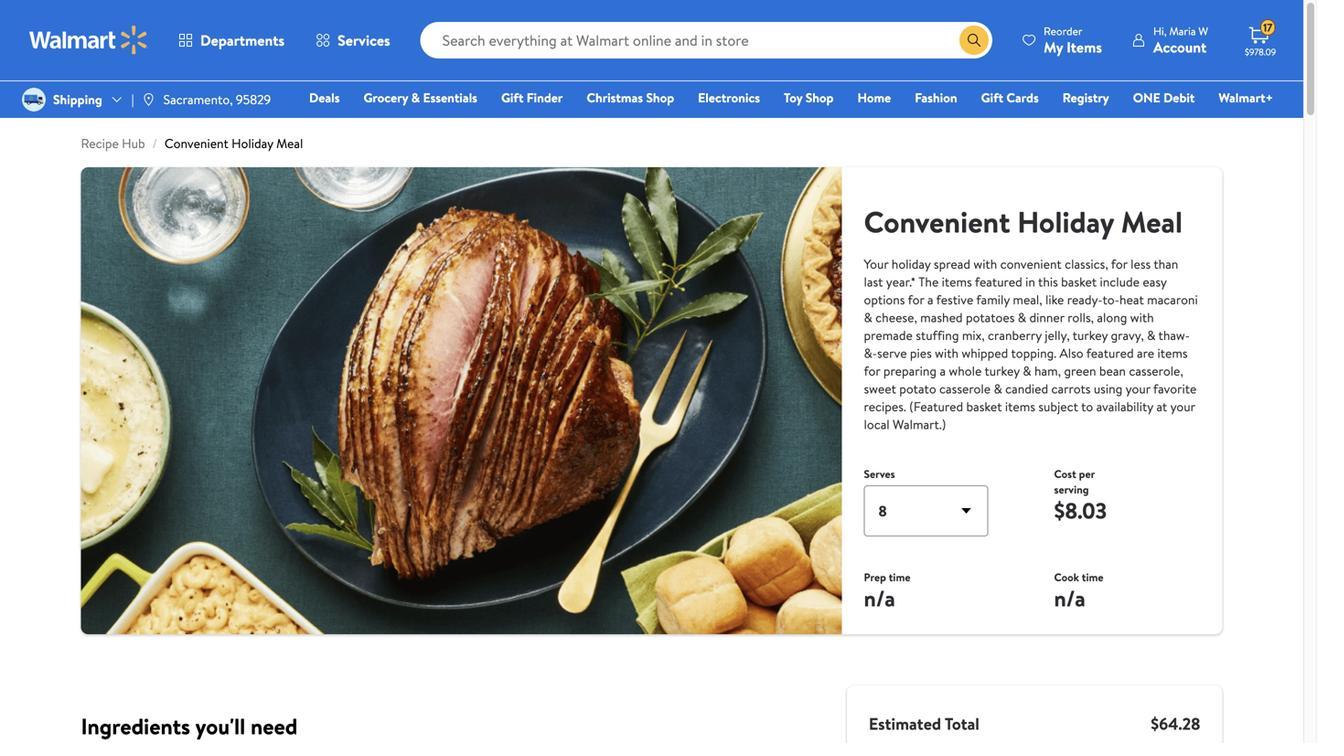 Task type: locate. For each thing, give the bounding box(es) containing it.
stuffing
[[916, 327, 959, 344]]

casserole,
[[1129, 362, 1183, 380]]

easy
[[1143, 273, 1167, 291]]

holiday
[[232, 134, 273, 152], [1017, 202, 1114, 242]]

for left preparing
[[864, 362, 880, 380]]

1 n/a from the left
[[864, 584, 895, 614]]

& left the "thaw-" on the top right of page
[[1147, 327, 1156, 344]]

1 time from the left
[[889, 570, 911, 585]]

maria
[[1169, 23, 1196, 39]]

w
[[1198, 23, 1208, 39]]

0 vertical spatial for
[[1111, 255, 1127, 273]]

with right pies
[[935, 344, 959, 362]]

1 horizontal spatial with
[[973, 255, 997, 273]]

n/a inside prep time n/a
[[864, 584, 895, 614]]

1 shop from the left
[[646, 89, 674, 107]]

holiday up classics,
[[1017, 202, 1114, 242]]

your left at
[[1126, 380, 1150, 398]]

with
[[973, 255, 997, 273], [1130, 309, 1154, 327], [935, 344, 959, 362]]

convenient holiday meal image
[[81, 167, 842, 635]]

basket right this
[[1061, 273, 1097, 291]]

1 horizontal spatial a
[[940, 362, 946, 380]]

christmas shop
[[587, 89, 674, 107]]

0 vertical spatial meal
[[276, 134, 303, 152]]

 image right |
[[141, 92, 156, 107]]

items left subject
[[1005, 398, 1035, 416]]

your holiday spread with convenient classics, for less than last year.* the items featured in this basket include easy options for a festive family meal, like ready-to-heat macaroni & cheese, mashed potatoes & dinner rolls, along with premade stuffing mix, cranberry jelly, turkey gravy, & thaw- &-serve pies with whipped topping. also featured are items for preparing a whole turkey & ham, green bean casserole, sweet potato casserole & candied carrots using your favorite recipes. (featured basket items subject to availability at your local walmart.)
[[864, 255, 1198, 434]]

1 horizontal spatial gift
[[981, 89, 1003, 107]]

grocery
[[364, 89, 408, 107]]

0 vertical spatial items
[[942, 273, 972, 291]]

2 vertical spatial with
[[935, 344, 959, 362]]

0 horizontal spatial n/a
[[864, 584, 895, 614]]

$8.03
[[1054, 496, 1107, 526]]

this
[[1038, 273, 1058, 291]]

1 horizontal spatial  image
[[141, 92, 156, 107]]

shipping
[[53, 91, 102, 108]]

with right along
[[1130, 309, 1154, 327]]

last
[[864, 273, 883, 291]]

/
[[152, 134, 157, 152]]

featured left are in the right top of the page
[[1086, 344, 1134, 362]]

time right cook
[[1082, 570, 1103, 585]]

rolls,
[[1068, 309, 1094, 327]]

bean
[[1099, 362, 1126, 380]]

fashion
[[915, 89, 957, 107]]

1 vertical spatial turkey
[[985, 362, 1020, 380]]

serves
[[864, 466, 895, 482]]

holiday down 95829 at top
[[232, 134, 273, 152]]

to-
[[1102, 291, 1119, 309]]

0 horizontal spatial basket
[[966, 398, 1002, 416]]

items right are in the right top of the page
[[1157, 344, 1188, 362]]

cards
[[1006, 89, 1039, 107]]

& left dinner
[[1018, 309, 1026, 327]]

turkey right jelly, on the top right of page
[[1073, 327, 1108, 344]]

estimated total
[[869, 713, 979, 736]]

1 vertical spatial items
[[1157, 344, 1188, 362]]

time right prep
[[889, 570, 911, 585]]

0 vertical spatial basket
[[1061, 273, 1097, 291]]

0 vertical spatial convenient
[[165, 134, 228, 152]]

search icon image
[[967, 33, 981, 48]]

1 vertical spatial featured
[[1086, 344, 1134, 362]]

0 horizontal spatial meal
[[276, 134, 303, 152]]

mix,
[[962, 327, 985, 344]]

 image for sacramento, 95829
[[141, 92, 156, 107]]

n/a inside cook time n/a
[[1054, 584, 1085, 614]]

convenient up spread
[[864, 202, 1010, 242]]

 image left shipping
[[22, 88, 46, 112]]

jelly,
[[1045, 327, 1070, 344]]

you'll
[[195, 711, 245, 742]]

your right at
[[1170, 398, 1195, 416]]

using
[[1094, 380, 1122, 398]]

in
[[1025, 273, 1035, 291]]

at
[[1156, 398, 1167, 416]]

& left cheese,
[[864, 309, 872, 327]]

featured
[[975, 273, 1022, 291], [1086, 344, 1134, 362]]

serving
[[1054, 482, 1089, 498]]

0 horizontal spatial time
[[889, 570, 911, 585]]

festive
[[936, 291, 973, 309]]

2 horizontal spatial items
[[1157, 344, 1188, 362]]

time inside prep time n/a
[[889, 570, 911, 585]]

1 horizontal spatial your
[[1170, 398, 1195, 416]]

0 vertical spatial a
[[927, 291, 933, 309]]

one debit
[[1133, 89, 1195, 107]]

gift left finder
[[501, 89, 524, 107]]

1 vertical spatial convenient
[[864, 202, 1010, 242]]

holiday
[[892, 255, 931, 273]]

recipe
[[81, 134, 119, 152]]

gift left cards
[[981, 89, 1003, 107]]

christmas
[[587, 89, 643, 107]]

&-
[[864, 344, 877, 362]]

gift for gift cards
[[981, 89, 1003, 107]]

turkey
[[1073, 327, 1108, 344], [985, 362, 1020, 380]]

hi,
[[1153, 23, 1167, 39]]

total
[[945, 713, 979, 736]]

0 vertical spatial with
[[973, 255, 997, 273]]

a left the whole
[[940, 362, 946, 380]]

convenient right '/'
[[165, 134, 228, 152]]

0 horizontal spatial convenient
[[165, 134, 228, 152]]

0 horizontal spatial your
[[1126, 380, 1150, 398]]

year.*
[[886, 273, 916, 291]]

1 horizontal spatial time
[[1082, 570, 1103, 585]]

$978.09
[[1245, 46, 1276, 58]]

 image
[[22, 88, 46, 112], [141, 92, 156, 107]]

0 horizontal spatial a
[[927, 291, 933, 309]]

a left festive
[[927, 291, 933, 309]]

meal up less
[[1121, 202, 1183, 242]]

walmart.)
[[893, 416, 946, 434]]

& right grocery
[[411, 89, 420, 107]]

gift for gift finder
[[501, 89, 524, 107]]

0 horizontal spatial featured
[[975, 273, 1022, 291]]

for right options
[[908, 291, 924, 309]]

1 vertical spatial for
[[908, 291, 924, 309]]

ham,
[[1034, 362, 1061, 380]]

1 horizontal spatial shop
[[805, 89, 834, 107]]

0 horizontal spatial gift
[[501, 89, 524, 107]]

registry
[[1062, 89, 1109, 107]]

sacramento, 95829
[[163, 91, 271, 108]]

meal down deals link
[[276, 134, 303, 152]]

basket
[[1061, 273, 1097, 291], [966, 398, 1002, 416]]

1 horizontal spatial meal
[[1121, 202, 1183, 242]]

2 time from the left
[[1082, 570, 1103, 585]]

than
[[1154, 255, 1178, 273]]

2 horizontal spatial for
[[1111, 255, 1127, 273]]

0 horizontal spatial items
[[942, 273, 972, 291]]

debit
[[1163, 89, 1195, 107]]

1 horizontal spatial n/a
[[1054, 584, 1085, 614]]

n/a for prep time n/a
[[864, 584, 895, 614]]

for left less
[[1111, 255, 1127, 273]]

time inside cook time n/a
[[1082, 570, 1103, 585]]

items
[[1067, 37, 1102, 57]]

ready-
[[1067, 291, 1102, 309]]

basket down the whole
[[966, 398, 1002, 416]]

turkey right the whole
[[985, 362, 1020, 380]]

with right spread
[[973, 255, 997, 273]]

time for prep time n/a
[[889, 570, 911, 585]]

items right the on the right top of page
[[942, 273, 972, 291]]

registry link
[[1054, 88, 1117, 107]]

1 horizontal spatial convenient
[[864, 202, 1010, 242]]

1 horizontal spatial basket
[[1061, 273, 1097, 291]]

home
[[857, 89, 891, 107]]

casserole
[[939, 380, 991, 398]]

2 vertical spatial items
[[1005, 398, 1035, 416]]

0 horizontal spatial for
[[864, 362, 880, 380]]

0 horizontal spatial  image
[[22, 88, 46, 112]]

serve
[[877, 344, 907, 362]]

1 vertical spatial holiday
[[1017, 202, 1114, 242]]

grocery & essentials
[[364, 89, 477, 107]]

(featured
[[909, 398, 963, 416]]

2 gift from the left
[[981, 89, 1003, 107]]

electronics link
[[690, 88, 768, 107]]

2 vertical spatial for
[[864, 362, 880, 380]]

toy shop link
[[776, 88, 842, 107]]

shop
[[646, 89, 674, 107], [805, 89, 834, 107]]

reorder my items
[[1044, 23, 1102, 57]]

local
[[864, 416, 890, 434]]

2 shop from the left
[[805, 89, 834, 107]]

shop right the toy
[[805, 89, 834, 107]]

recipe hub / convenient holiday meal
[[81, 134, 303, 152]]

shop right christmas
[[646, 89, 674, 107]]

cost per serving $8.03
[[1054, 466, 1107, 526]]

1 vertical spatial with
[[1130, 309, 1154, 327]]

2 n/a from the left
[[1054, 584, 1085, 614]]

favorite
[[1153, 380, 1197, 398]]

walmart image
[[29, 26, 148, 55]]

hub
[[122, 134, 145, 152]]

time for cook time n/a
[[1082, 570, 1103, 585]]

walmart+
[[1219, 89, 1273, 107]]

1 gift from the left
[[501, 89, 524, 107]]

1 horizontal spatial turkey
[[1073, 327, 1108, 344]]

0 horizontal spatial shop
[[646, 89, 674, 107]]

mashed
[[920, 309, 963, 327]]

featured left in
[[975, 273, 1022, 291]]

0 horizontal spatial holiday
[[232, 134, 273, 152]]



Task type: describe. For each thing, give the bounding box(es) containing it.
topping.
[[1011, 344, 1056, 362]]

1 horizontal spatial holiday
[[1017, 202, 1114, 242]]

one
[[1133, 89, 1160, 107]]

prep
[[864, 570, 886, 585]]

green
[[1064, 362, 1096, 380]]

services
[[338, 30, 390, 50]]

to
[[1081, 398, 1093, 416]]

gift cards
[[981, 89, 1039, 107]]

family
[[976, 291, 1010, 309]]

Search search field
[[420, 22, 992, 59]]

shop for christmas shop
[[646, 89, 674, 107]]

less
[[1131, 255, 1151, 273]]

Walmart Site-Wide search field
[[420, 22, 992, 59]]

departments button
[[163, 18, 300, 62]]

potato
[[899, 380, 936, 398]]

electronics
[[698, 89, 760, 107]]

fashion link
[[907, 88, 965, 107]]

your
[[864, 255, 888, 273]]

reorder
[[1044, 23, 1082, 39]]

0 vertical spatial holiday
[[232, 134, 273, 152]]

0 horizontal spatial turkey
[[985, 362, 1020, 380]]

0 horizontal spatial with
[[935, 344, 959, 362]]

pies
[[910, 344, 932, 362]]

grocery & essentials link
[[355, 88, 486, 107]]

|
[[132, 91, 134, 108]]

convenient
[[1000, 255, 1062, 273]]

home link
[[849, 88, 899, 107]]

1 vertical spatial a
[[940, 362, 946, 380]]

17
[[1263, 20, 1273, 35]]

convenient holiday meal
[[864, 202, 1183, 242]]

finder
[[527, 89, 563, 107]]

potatoes
[[966, 309, 1015, 327]]

1 vertical spatial meal
[[1121, 202, 1183, 242]]

also
[[1059, 344, 1083, 362]]

1 horizontal spatial featured
[[1086, 344, 1134, 362]]

gift finder
[[501, 89, 563, 107]]

my
[[1044, 37, 1063, 57]]

0 vertical spatial turkey
[[1073, 327, 1108, 344]]

thaw-
[[1158, 327, 1190, 344]]

0 vertical spatial featured
[[975, 273, 1022, 291]]

account
[[1153, 37, 1207, 57]]

candied
[[1005, 380, 1048, 398]]

toy
[[784, 89, 802, 107]]

cheese,
[[875, 309, 917, 327]]

like
[[1045, 291, 1064, 309]]

95829
[[236, 91, 271, 108]]

1 horizontal spatial items
[[1005, 398, 1035, 416]]

gravy,
[[1111, 327, 1144, 344]]

 image for shipping
[[22, 88, 46, 112]]

estimated
[[869, 713, 941, 736]]

premade
[[864, 327, 913, 344]]

whole
[[949, 362, 982, 380]]

per
[[1079, 466, 1095, 482]]

cranberry
[[988, 327, 1042, 344]]

options
[[864, 291, 905, 309]]

ingredients
[[81, 711, 190, 742]]

recipes.
[[864, 398, 906, 416]]

meal,
[[1013, 291, 1042, 309]]

recipe hub link
[[81, 134, 145, 152]]

walmart+ link
[[1210, 88, 1281, 107]]

cook
[[1054, 570, 1079, 585]]

essentials
[[423, 89, 477, 107]]

n/a for cook time n/a
[[1054, 584, 1085, 614]]

services button
[[300, 18, 406, 62]]

cost
[[1054, 466, 1076, 482]]

carrots
[[1051, 380, 1091, 398]]

are
[[1137, 344, 1154, 362]]

2 horizontal spatial with
[[1130, 309, 1154, 327]]

sweet
[[864, 380, 896, 398]]

spread
[[934, 255, 970, 273]]

deals link
[[301, 88, 348, 107]]

toy shop
[[784, 89, 834, 107]]

heat
[[1119, 291, 1144, 309]]

macaroni
[[1147, 291, 1198, 309]]

christmas shop link
[[578, 88, 682, 107]]

along
[[1097, 309, 1127, 327]]

sacramento,
[[163, 91, 233, 108]]

hi, maria w account
[[1153, 23, 1208, 57]]

ingredients you'll need
[[81, 711, 298, 742]]

shop for toy shop
[[805, 89, 834, 107]]

& left ham,
[[1023, 362, 1031, 380]]

one debit link
[[1125, 88, 1203, 107]]

preparing
[[883, 362, 937, 380]]

gift cards link
[[973, 88, 1047, 107]]

& left candied
[[994, 380, 1002, 398]]

whipped
[[962, 344, 1008, 362]]

need
[[251, 711, 298, 742]]

1 horizontal spatial for
[[908, 291, 924, 309]]

classics,
[[1065, 255, 1108, 273]]

1 vertical spatial basket
[[966, 398, 1002, 416]]



Task type: vqa. For each thing, say whether or not it's contained in the screenshot.
the 10
no



